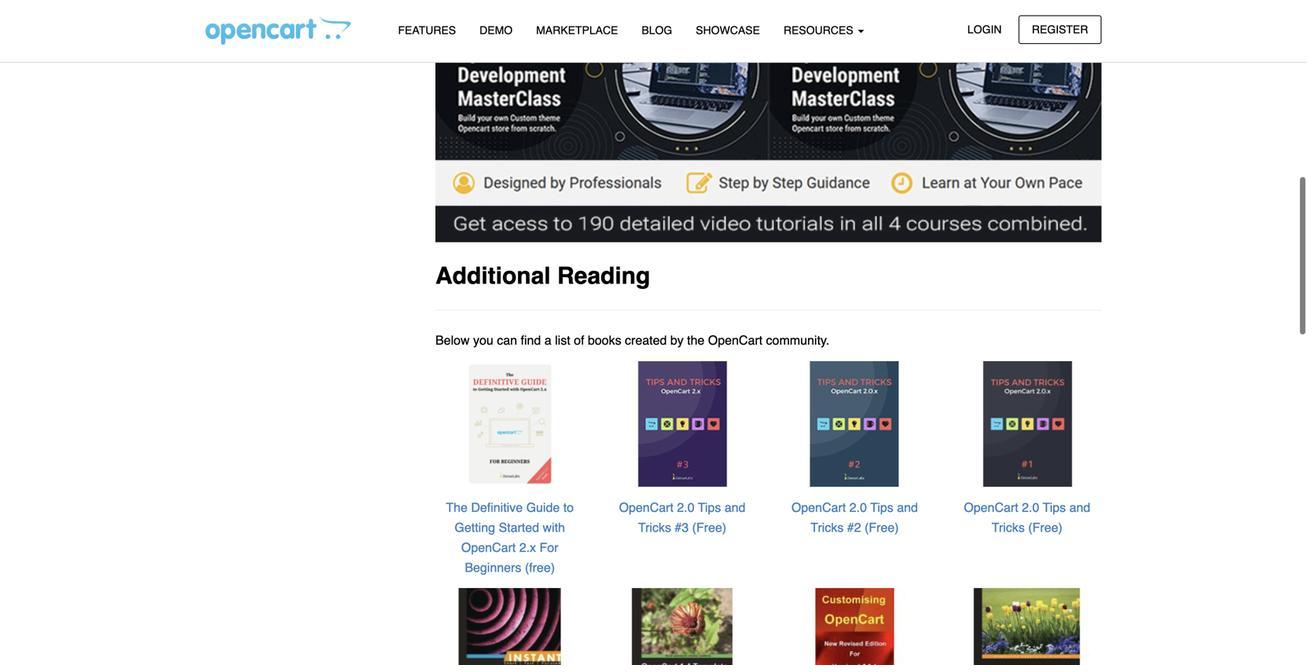 Task type: vqa. For each thing, say whether or not it's contained in the screenshot.
middle and
yes



Task type: describe. For each thing, give the bounding box(es) containing it.
marketplace
[[536, 24, 618, 37]]

marketplace link
[[525, 17, 630, 44]]

login
[[968, 23, 1002, 36]]

tricks for #3
[[638, 521, 671, 535]]

2.0 for #3
[[677, 501, 695, 515]]

the
[[687, 334, 705, 348]]

resources link
[[772, 17, 876, 44]]

(free)
[[525, 561, 555, 576]]

opencart tips and tricks part 3 image
[[619, 361, 746, 488]]

tips for (free)
[[1043, 501, 1066, 515]]

opencart theme and module development image
[[964, 588, 1091, 666]]

community.
[[766, 334, 830, 348]]

a
[[545, 334, 552, 348]]

reading
[[557, 263, 651, 290]]

2.x
[[519, 541, 536, 555]]

for
[[540, 541, 559, 555]]

the definitive guide to getting started with opencart 2.x for beginners (free) link
[[446, 501, 574, 576]]

opencart - open source shopping cart solution image
[[206, 17, 351, 45]]

customising opencart (revised edition) 1.5.6.4 image
[[791, 588, 919, 666]]

getting
[[455, 521, 495, 535]]

you
[[473, 334, 494, 348]]

free opencart book image
[[964, 361, 1091, 488]]

below
[[436, 334, 470, 348]]

2.0 for #2
[[850, 501, 867, 515]]

features link
[[386, 17, 468, 44]]

guide
[[526, 501, 560, 515]]

demo
[[480, 24, 513, 37]]

books
[[588, 334, 622, 348]]

definitive
[[471, 501, 523, 515]]

blog
[[642, 24, 673, 37]]

can
[[497, 334, 517, 348]]

find
[[521, 334, 541, 348]]

blog link
[[630, 17, 684, 44]]

login link
[[954, 15, 1015, 44]]

started
[[499, 521, 539, 535]]

register
[[1032, 23, 1089, 36]]

the definitive guide to getting started with opencart 2.x for beginners (free)
[[446, 501, 574, 576]]

register link
[[1019, 15, 1102, 44]]

opencart 2.0 tips and tricks #3 (free)
[[619, 501, 746, 535]]

beginners
[[465, 561, 522, 576]]

created
[[625, 334, 667, 348]]

of
[[574, 334, 585, 348]]

tips for #3
[[698, 501, 721, 515]]

2.0 for (free)
[[1022, 501, 1040, 515]]



Task type: locate. For each thing, give the bounding box(es) containing it.
opencart inside opencart 2.0 tips and tricks #2 (free)
[[792, 501, 846, 515]]

by
[[671, 334, 684, 348]]

1 horizontal spatial and
[[897, 501, 918, 515]]

below you can find a list of books created by the opencart community.
[[436, 334, 830, 348]]

(free) for #2
[[865, 521, 899, 535]]

tips
[[698, 501, 721, 515], [871, 501, 894, 515], [1043, 501, 1066, 515]]

opencart for opencart 2.0 tips and tricks #2 (free)
[[792, 501, 846, 515]]

and inside the opencart 2.0 tips and tricks (free)
[[1070, 501, 1091, 515]]

#3
[[675, 521, 689, 535]]

opencart inside the opencart 2.0 tips and tricks (free)
[[964, 501, 1019, 515]]

(free) inside opencart 2.0 tips and tricks #3 (free)
[[692, 521, 727, 535]]

3 and from the left
[[1070, 501, 1091, 515]]

(free)
[[692, 521, 727, 535], [865, 521, 899, 535], [1029, 521, 1063, 535]]

1 and from the left
[[725, 501, 746, 515]]

to
[[564, 501, 574, 515]]

tricks inside opencart 2.0 tips and tricks #3 (free)
[[638, 521, 671, 535]]

2.0 inside opencart 2.0 tips and tricks #3 (free)
[[677, 501, 695, 515]]

2.0 inside opencart 2.0 tips and tricks #2 (free)
[[850, 501, 867, 515]]

1 horizontal spatial tricks
[[811, 521, 844, 535]]

opencart 2.0 tips and tricks (free)
[[964, 501, 1091, 535]]

opencart inside opencart 2.0 tips and tricks #3 (free)
[[619, 501, 674, 515]]

3 (free) from the left
[[1029, 521, 1063, 535]]

1 tips from the left
[[698, 501, 721, 515]]

list
[[555, 334, 571, 348]]

1 (free) from the left
[[692, 521, 727, 535]]

tricks for (free)
[[992, 521, 1025, 535]]

opencart inside the definitive guide to getting started with opencart 2.x for beginners (free)
[[461, 541, 516, 555]]

the
[[446, 501, 468, 515]]

1 horizontal spatial 2.0
[[850, 501, 867, 515]]

1 horizontal spatial tips
[[871, 501, 894, 515]]

additional reading
[[436, 263, 651, 290]]

opencart for opencart 2.0 tips and tricks (free)
[[964, 501, 1019, 515]]

2 2.0 from the left
[[850, 501, 867, 515]]

2 and from the left
[[897, 501, 918, 515]]

features
[[398, 24, 456, 37]]

and
[[725, 501, 746, 515], [897, 501, 918, 515], [1070, 501, 1091, 515]]

and for opencart 2.0 tips and tricks (free)
[[1070, 501, 1091, 515]]

0 horizontal spatial and
[[725, 501, 746, 515]]

tricks
[[638, 521, 671, 535], [811, 521, 844, 535], [992, 521, 1025, 535]]

opencart 2.0 tips and tricks #3 (free) link
[[619, 501, 746, 535]]

resources
[[784, 24, 857, 37]]

1 tricks from the left
[[638, 521, 671, 535]]

0 horizontal spatial (free)
[[692, 521, 727, 535]]

2 horizontal spatial tricks
[[992, 521, 1025, 535]]

tips inside the opencart 2.0 tips and tricks (free)
[[1043, 501, 1066, 515]]

1 horizontal spatial (free)
[[865, 521, 899, 535]]

the definitive guide to getting started with opencart 2.x for beginners image
[[446, 361, 574, 488]]

opencart 2.0 tips and tricks #2 (free) link
[[792, 501, 918, 535]]

(free) for #3
[[692, 521, 727, 535]]

0 horizontal spatial 2.0
[[677, 501, 695, 515]]

opencart tips and tricks part 2 image
[[791, 361, 919, 488]]

opencart for opencart 2.0 tips and tricks #3 (free)
[[619, 501, 674, 515]]

showcase link
[[684, 17, 772, 44]]

instant e-commerce with opencart: build a shop how-to image
[[446, 588, 574, 666]]

3 tips from the left
[[1043, 501, 1066, 515]]

opencart 2.0 tips and tricks (free) link
[[964, 501, 1091, 535]]

2 tricks from the left
[[811, 521, 844, 535]]

tricks for #2
[[811, 521, 844, 535]]

2 horizontal spatial 2.0
[[1022, 501, 1040, 515]]

0 horizontal spatial tips
[[698, 501, 721, 515]]

#2
[[847, 521, 861, 535]]

with
[[543, 521, 565, 535]]

and for opencart 2.0 tips and tricks #3 (free)
[[725, 501, 746, 515]]

opencart
[[708, 334, 763, 348], [619, 501, 674, 515], [792, 501, 846, 515], [964, 501, 1019, 515], [461, 541, 516, 555]]

0 horizontal spatial tricks
[[638, 521, 671, 535]]

2 horizontal spatial and
[[1070, 501, 1091, 515]]

demo link
[[468, 17, 525, 44]]

2.0 inside the opencart 2.0 tips and tricks (free)
[[1022, 501, 1040, 515]]

tips for #2
[[871, 501, 894, 515]]

2 horizontal spatial tips
[[1043, 501, 1066, 515]]

(free) inside the opencart 2.0 tips and tricks (free)
[[1029, 521, 1063, 535]]

tips inside opencart 2.0 tips and tricks #3 (free)
[[698, 501, 721, 515]]

and inside opencart 2.0 tips and tricks #3 (free)
[[725, 501, 746, 515]]

2 tips from the left
[[871, 501, 894, 515]]

2 horizontal spatial (free)
[[1029, 521, 1063, 535]]

opencart 1.4 template design cookbook image
[[619, 588, 746, 666]]

3 2.0 from the left
[[1022, 501, 1040, 515]]

2 (free) from the left
[[865, 521, 899, 535]]

opencart 2.0 tips and tricks #2 (free)
[[792, 501, 918, 535]]

1 2.0 from the left
[[677, 501, 695, 515]]

tricks inside the opencart 2.0 tips and tricks (free)
[[992, 521, 1025, 535]]

showcase
[[696, 24, 760, 37]]

additional
[[436, 263, 551, 290]]

and inside opencart 2.0 tips and tricks #2 (free)
[[897, 501, 918, 515]]

(free) inside opencart 2.0 tips and tricks #2 (free)
[[865, 521, 899, 535]]

3 tricks from the left
[[992, 521, 1025, 535]]

2.0
[[677, 501, 695, 515], [850, 501, 867, 515], [1022, 501, 1040, 515]]

tricks inside opencart 2.0 tips and tricks #2 (free)
[[811, 521, 844, 535]]

tips inside opencart 2.0 tips and tricks #2 (free)
[[871, 501, 894, 515]]

and for opencart 2.0 tips and tricks #2 (free)
[[897, 501, 918, 515]]



